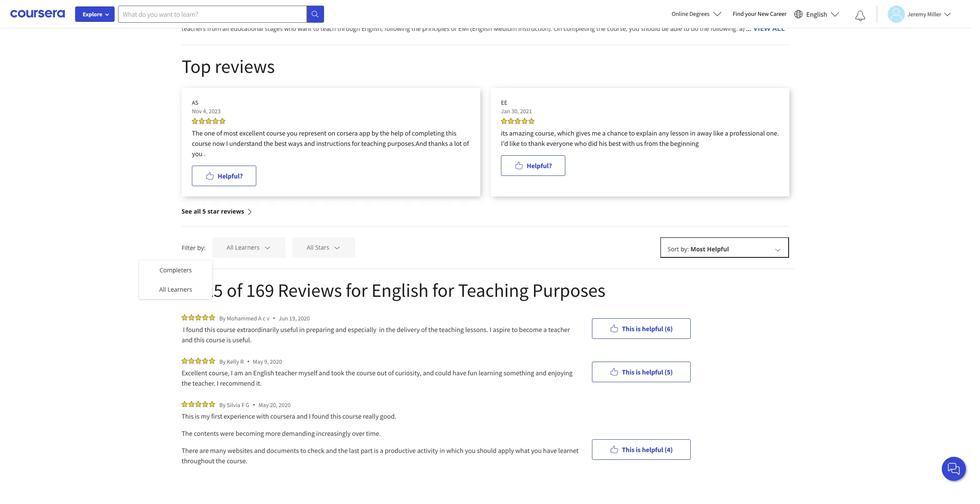 Task type: locate. For each thing, give the bounding box(es) containing it.
0 vertical spatial reviews
[[215, 55, 275, 78]]

3 by from the top
[[220, 401, 226, 409]]

0 vertical spatial which
[[558, 129, 575, 137]]

view
[[754, 24, 771, 33]]

2 vertical spatial 2020
[[279, 401, 291, 409]]

and right discipline
[[398, 5, 409, 13]]

see all 5 star reviews
[[182, 207, 244, 216]]

this left (6)
[[622, 325, 635, 333]]

nov
[[192, 107, 202, 115]]

with
[[623, 139, 635, 148], [256, 412, 269, 421]]

(5)
[[665, 368, 673, 377]]

from inside its amazing course, which gives me a chance to explain any lesson in away like a professional one. i'd like to thank everyone who did his best with us from the beginning
[[645, 139, 658, 148]]

reviews down the "educational"
[[215, 55, 275, 78]]

0 vertical spatial with
[[623, 139, 635, 148]]

0 vertical spatial all
[[262, 5, 268, 13]]

contents
[[194, 430, 219, 438]]

this is helpful (4)
[[622, 446, 673, 454]]

principles
[[423, 24, 450, 33]]

0 horizontal spatial learners
[[168, 286, 192, 294]]

by left mohammed
[[220, 315, 226, 322]]

1 horizontal spatial which
[[558, 129, 575, 137]]

and left 'took'
[[319, 369, 330, 378]]

who down gives
[[575, 139, 587, 148]]

1 horizontal spatial helpful?
[[527, 162, 552, 170]]

this up increasingly
[[331, 412, 341, 421]]

you
[[629, 24, 640, 33], [287, 129, 298, 137], [192, 149, 203, 158], [465, 447, 476, 455], [531, 447, 542, 455]]

2020 right the 9,
[[270, 358, 282, 366]]

teacher left the myself
[[276, 369, 297, 378]]

0 vertical spatial lecturers
[[634, 5, 659, 13]]

and down represent
[[304, 139, 315, 148]]

2 horizontal spatial all
[[262, 5, 268, 13]]

and left could
[[423, 369, 434, 378]]

1 vertical spatial completing
[[412, 129, 445, 137]]

a right the or
[[447, 14, 450, 22]]

may inside 'by silvia f g • may 20, 2020'
[[259, 401, 269, 409]]

over inside colleagues from universities all over the world who share the same discipline and discourse community, to ask questions and exchange ideas. this mooc targets lecturers who wish to begin using english in their teaching. a priori, this means university lecturers from countries where english is not the l1 or a widely-used language (romance language-speaking countries, for example), though in fact the course is open to teachers from all educational stages who want to teach through english, following the principles of emi (english medium instruction).  on completing the course, you should be able to do the following.  a) ... view all
[[270, 5, 282, 13]]

helpful for (5)
[[642, 368, 664, 377]]

2 vertical spatial by
[[220, 401, 226, 409]]

1 horizontal spatial completing
[[564, 24, 595, 33]]

course, inside colleagues from universities all over the world who share the same discipline and discourse community, to ask questions and exchange ideas. this mooc targets lecturers who wish to begin using english in their teaching. a priori, this means university lecturers from countries where english is not the l1 or a widely-used language (romance language-speaking countries, for example), though in fact the course is open to teachers from all educational stages who want to teach through english, following the principles of emi (english medium instruction).  on completing the course, you should be able to do the following.  a) ... view all
[[608, 24, 628, 33]]

course, down the kelly
[[209, 369, 230, 378]]

1 horizontal spatial helpful? button
[[501, 156, 566, 176]]

degrees
[[690, 10, 710, 18]]

helpful left (5)
[[642, 368, 664, 377]]

learners inside dropdown button
[[235, 244, 260, 252]]

chevron down image
[[334, 244, 341, 252]]

all
[[262, 5, 268, 13], [223, 24, 229, 33], [194, 207, 201, 216]]

2 vertical spatial course,
[[209, 369, 230, 378]]

a)
[[740, 24, 745, 33]]

questions
[[492, 5, 519, 13]]

should left apply
[[477, 447, 497, 455]]

to down their on the top right of the page
[[759, 14, 765, 22]]

0 vertical spatial a
[[209, 14, 213, 22]]

all down career
[[773, 24, 785, 33]]

0 vertical spatial helpful
[[642, 325, 664, 333]]

and right preparing
[[336, 326, 347, 334]]

1 vertical spatial teaching
[[439, 326, 464, 334]]

0 horizontal spatial found
[[186, 326, 203, 334]]

this for this is helpful (5)
[[622, 368, 635, 377]]

completing
[[564, 24, 595, 33], [412, 129, 445, 137]]

3 helpful from the top
[[642, 446, 664, 454]]

coursera image
[[10, 7, 65, 21]]

1 vertical spatial should
[[477, 447, 497, 455]]

first
[[211, 412, 222, 421]]

2 vertical spatial helpful
[[642, 446, 664, 454]]

from down the explain
[[645, 139, 658, 148]]

lot
[[454, 139, 462, 148]]

1 vertical spatial a
[[258, 315, 262, 322]]

course, up the thank
[[535, 129, 556, 137]]

priori,
[[214, 14, 231, 22]]

1 horizontal spatial chevron down image
[[775, 246, 782, 254]]

found up increasingly
[[312, 412, 329, 421]]

1 vertical spatial •
[[247, 358, 250, 366]]

2 best from the left
[[609, 139, 621, 148]]

0 horizontal spatial best
[[275, 139, 287, 148]]

1 horizontal spatial all
[[223, 24, 229, 33]]

all down completers
[[159, 286, 166, 294]]

0 vertical spatial have
[[453, 369, 467, 378]]

english,
[[362, 24, 383, 33]]

a inside i found this course extraordinarily useful in preparing and especially  in the delivery of the teaching lessons. i aspire to become a teacher and this course is useful.
[[544, 326, 547, 334]]

1 vertical spatial reviews
[[221, 207, 244, 216]]

.
[[204, 149, 206, 158]]

the inside its amazing course, which gives me a chance to explain any lesson in away like a professional one. i'd like to thank everyone who did his best with us from the beginning
[[660, 139, 669, 148]]

1 horizontal spatial course,
[[535, 129, 556, 137]]

1 horizontal spatial should
[[641, 24, 660, 33]]

all inside button
[[307, 244, 314, 252]]

may left 20,
[[259, 401, 269, 409]]

0 vertical spatial may
[[253, 358, 263, 366]]

all down the priori,
[[223, 24, 229, 33]]

the left one
[[192, 129, 203, 137]]

course up .
[[192, 139, 211, 148]]

0 horizontal spatial over
[[270, 5, 282, 13]]

is left not in the left of the page
[[403, 14, 408, 22]]

chevron down image inside all learners dropdown button
[[264, 244, 272, 252]]

should down example),
[[641, 24, 660, 33]]

0 vertical spatial by
[[220, 315, 226, 322]]

i down 1 at left bottom
[[183, 326, 185, 334]]

0 horizontal spatial have
[[453, 369, 467, 378]]

1 vertical spatial the
[[182, 430, 193, 438]]

same
[[354, 5, 369, 13]]

0 horizontal spatial a
[[209, 14, 213, 22]]

this is my first experience with coursera and i found this course really good.
[[182, 412, 397, 421]]

lessons.
[[466, 326, 489, 334]]

helpful? down now at the top of the page
[[218, 172, 243, 180]]

all inside dropdown button
[[227, 244, 234, 252]]

all learners inside 'menu item'
[[159, 286, 192, 294]]

completing down speaking
[[564, 24, 595, 33]]

have inside there are many websites and documents to check and the last part is a productive activity in which you should apply what you have learnet throughout the course.
[[543, 447, 557, 455]]

of right 25
[[227, 279, 242, 302]]

found
[[186, 326, 203, 334], [312, 412, 329, 421]]

best down chance
[[609, 139, 621, 148]]

this is helpful (4) button
[[592, 440, 691, 460]]

english up the 'it.'
[[253, 369, 274, 378]]

us
[[637, 139, 643, 148]]

learners
[[235, 244, 260, 252], [168, 286, 192, 294]]

is left (5)
[[636, 368, 641, 377]]

helpful left (4)
[[642, 446, 664, 454]]

course
[[716, 14, 735, 22], [267, 129, 286, 137], [192, 139, 211, 148], [217, 326, 236, 334], [206, 336, 225, 345], [357, 369, 376, 378], [343, 412, 362, 421]]

app
[[359, 129, 370, 137]]

open
[[743, 14, 757, 22]]

2 helpful from the top
[[642, 368, 664, 377]]

in left away
[[691, 129, 696, 137]]

this up speaking
[[580, 5, 591, 13]]

2020 inside by kelly r • may 9, 2020
[[270, 358, 282, 366]]

0 horizontal spatial should
[[477, 447, 497, 455]]

by inside by kelly r • may 9, 2020
[[220, 358, 226, 366]]

see all 5 star reviews button
[[182, 197, 253, 226]]

• right "r"
[[247, 358, 250, 366]]

top
[[182, 55, 211, 78]]

the
[[284, 5, 293, 13], [343, 5, 352, 13], [420, 14, 430, 22], [706, 14, 715, 22], [412, 24, 421, 33], [597, 24, 606, 33], [700, 24, 710, 33], [380, 129, 390, 137], [264, 139, 273, 148], [660, 139, 669, 148], [386, 326, 396, 334], [429, 326, 438, 334], [346, 369, 355, 378], [182, 379, 191, 388], [338, 447, 348, 455], [216, 457, 225, 466]]

1 vertical spatial have
[[543, 447, 557, 455]]

teach
[[321, 24, 336, 33]]

teacher right become at the right bottom of the page
[[549, 326, 570, 334]]

which up everyone
[[558, 129, 575, 137]]

1 vertical spatial 2020
[[270, 358, 282, 366]]

teacher.
[[193, 379, 216, 388]]

community,
[[439, 5, 472, 13]]

1 vertical spatial found
[[312, 412, 329, 421]]

1 vertical spatial all learners
[[159, 286, 192, 294]]

all left stars
[[307, 244, 314, 252]]

1 helpful from the top
[[642, 325, 664, 333]]

best
[[275, 139, 287, 148], [609, 139, 621, 148]]

one
[[204, 129, 215, 137]]

a left lot
[[450, 139, 453, 148]]

i right teacher.
[[217, 379, 219, 388]]

1 horizontal spatial all learners
[[227, 244, 260, 252]]

lecturers up example),
[[634, 5, 659, 13]]

0 vertical spatial learners
[[235, 244, 260, 252]]

2 vertical spatial •
[[253, 401, 255, 409]]

like right i'd
[[510, 139, 520, 148]]

of inside excellent course, i am an english teacher myself and took the course out of curiosity, and could have fun learning something and enjoying the teacher. i recommend it.
[[388, 369, 394, 378]]

should inside there are many websites and documents to check and the last part is a productive activity in which you should apply what you have learnet throughout the course.
[[477, 447, 497, 455]]

1 vertical spatial all
[[223, 24, 229, 33]]

0 vertical spatial helpful?
[[527, 162, 552, 170]]

1 vertical spatial with
[[256, 412, 269, 421]]

filled star image
[[213, 118, 219, 124], [220, 118, 226, 124], [501, 118, 507, 124], [508, 118, 514, 124], [522, 118, 528, 124], [529, 118, 535, 124], [182, 315, 188, 321], [189, 315, 195, 321], [195, 315, 201, 321], [189, 358, 195, 364], [195, 358, 201, 364], [209, 358, 215, 364], [182, 402, 188, 408], [189, 402, 195, 408], [195, 402, 201, 408], [209, 402, 215, 408]]

1 horizontal spatial •
[[253, 401, 255, 409]]

teaching
[[361, 139, 386, 148], [439, 326, 464, 334]]

teaching
[[458, 279, 529, 302]]

0 vertical spatial teaching
[[361, 139, 386, 148]]

0 vertical spatial found
[[186, 326, 203, 334]]

online degrees
[[672, 10, 710, 18]]

1 vertical spatial helpful
[[642, 368, 664, 377]]

1 horizontal spatial found
[[312, 412, 329, 421]]

and left enjoying
[[536, 369, 547, 378]]

this inside colleagues from universities all over the world who share the same discipline and discourse community, to ask questions and exchange ideas. this mooc targets lecturers who wish to begin using english in their teaching. a priori, this means university lecturers from countries where english is not the l1 or a widely-used language (romance language-speaking countries, for example), though in fact the course is open to teachers from all educational stages who want to teach through english, following the principles of emi (english medium instruction).  on completing the course, you should be able to do the following.  a) ... view all
[[232, 14, 243, 22]]

1 horizontal spatial best
[[609, 139, 621, 148]]

lecturers down world
[[293, 14, 318, 22]]

0 horizontal spatial all
[[194, 207, 201, 216]]

is left (4)
[[636, 446, 641, 454]]

and
[[398, 5, 409, 13], [521, 5, 532, 13], [304, 139, 315, 148], [336, 326, 347, 334], [182, 336, 193, 345], [319, 369, 330, 378], [423, 369, 434, 378], [536, 369, 547, 378], [297, 412, 308, 421], [254, 447, 265, 455], [326, 447, 337, 455]]

in
[[751, 5, 756, 13], [687, 14, 692, 22], [691, 129, 696, 137], [299, 326, 305, 334], [379, 326, 385, 334], [440, 447, 445, 455]]

0 vertical spatial all learners
[[227, 244, 260, 252]]

0 horizontal spatial lecturers
[[293, 14, 318, 22]]

by left the kelly
[[220, 358, 226, 366]]

should
[[641, 24, 660, 33], [477, 447, 497, 455]]

like
[[714, 129, 724, 137], [510, 139, 520, 148]]

0 vertical spatial over
[[270, 5, 282, 13]]

represent
[[299, 129, 327, 137]]

may
[[253, 358, 263, 366], [259, 401, 269, 409]]

to left do
[[684, 24, 690, 33]]

1 vertical spatial course,
[[535, 129, 556, 137]]

0 vertical spatial should
[[641, 24, 660, 33]]

i
[[226, 139, 228, 148], [183, 326, 185, 334], [490, 326, 492, 334], [231, 369, 233, 378], [217, 379, 219, 388], [309, 412, 311, 421]]

0 horizontal spatial teaching
[[361, 139, 386, 148]]

0 horizontal spatial chevron down image
[[264, 244, 272, 252]]

0 horizontal spatial all learners
[[159, 286, 192, 294]]

its
[[501, 129, 508, 137]]

colleagues from universities all over the world who share the same discipline and discourse community, to ask questions and exchange ideas. this mooc targets lecturers who wish to begin using english in their teaching. a priori, this means university lecturers from countries where english is not the l1 or a widely-used language (romance language-speaking countries, for example), though in fact the course is open to teachers from all educational stages who want to teach through english, following the principles of emi (english medium instruction).  on completing the course, you should be able to do the following.  a) ... view all
[[182, 5, 785, 33]]

countries
[[335, 14, 361, 22]]

you right what
[[531, 447, 542, 455]]

becoming
[[236, 430, 264, 438]]

1 horizontal spatial like
[[714, 129, 724, 137]]

emi
[[459, 24, 469, 33]]

i up demanding
[[309, 412, 311, 421]]

0 horizontal spatial which
[[447, 447, 464, 455]]

1 by from the top
[[220, 315, 226, 322]]

1 best from the left
[[275, 139, 287, 148]]

the inside the one of most excellent course you represent on corsera app by the help of completing this course now i understand the best ways and instructions for teaching purposes.and thanks a lot of you .
[[192, 129, 203, 137]]

1 vertical spatial by
[[220, 358, 226, 366]]

1 horizontal spatial learners
[[235, 244, 260, 252]]

from
[[213, 5, 226, 13], [320, 14, 334, 22], [207, 24, 221, 33], [645, 139, 658, 148]]

exchange
[[533, 5, 560, 13]]

more
[[266, 430, 281, 438]]

explain
[[637, 129, 658, 137]]

of right out
[[388, 369, 394, 378]]

0 vertical spatial course,
[[608, 24, 628, 33]]

english up following
[[382, 14, 402, 22]]

to right chance
[[629, 129, 635, 137]]

0 vertical spatial the
[[192, 129, 203, 137]]

where
[[363, 14, 380, 22]]

thank
[[529, 139, 545, 148]]

a left c
[[258, 315, 262, 322]]

1 vertical spatial which
[[447, 447, 464, 455]]

may left the 9,
[[253, 358, 263, 366]]

1 vertical spatial lecturers
[[293, 14, 318, 22]]

and inside the one of most excellent course you represent on corsera app by the help of completing this course now i understand the best ways and instructions for teaching purposes.and thanks a lot of you .
[[304, 139, 315, 148]]

0 vertical spatial teacher
[[549, 326, 570, 334]]

1 horizontal spatial teacher
[[549, 326, 570, 334]]

1 horizontal spatial a
[[258, 315, 262, 322]]

this down 25
[[205, 326, 215, 334]]

which right activity
[[447, 447, 464, 455]]

chevron down image
[[264, 244, 272, 252], [775, 246, 782, 254]]

1 horizontal spatial have
[[543, 447, 557, 455]]

of right delivery
[[421, 326, 427, 334]]

helpful? button down the thank
[[501, 156, 566, 176]]

0 horizontal spatial completing
[[412, 129, 445, 137]]

1
[[182, 279, 191, 302]]

is inside there are many websites and documents to check and the last part is a productive activity in which you should apply what you have learnet throughout the course.
[[374, 447, 379, 455]]

course, inside excellent course, i am an english teacher myself and took the course out of curiosity, and could have fun learning something and enjoying the teacher. i recommend it.
[[209, 369, 230, 378]]

to
[[474, 5, 479, 13], [688, 5, 694, 13], [759, 14, 765, 22], [313, 24, 319, 33], [684, 24, 690, 33], [629, 129, 635, 137], [521, 139, 527, 148], [512, 326, 518, 334], [300, 447, 306, 455]]

0 horizontal spatial teacher
[[276, 369, 297, 378]]

course, down countries,
[[608, 24, 628, 33]]

2020 inside 'by silvia f g • may 20, 2020'
[[279, 401, 291, 409]]

have left learnet
[[543, 447, 557, 455]]

professional
[[730, 129, 765, 137]]

2020 inside the by mohammed a c v • jun 19, 2020
[[298, 315, 310, 322]]

by for this
[[220, 315, 226, 322]]

1 vertical spatial over
[[352, 430, 365, 438]]

1 vertical spatial teacher
[[276, 369, 297, 378]]

1 vertical spatial may
[[259, 401, 269, 409]]

on
[[328, 129, 336, 137]]

completers
[[160, 266, 192, 274]]

this up excellent
[[194, 336, 205, 345]]

did
[[589, 139, 598, 148]]

a
[[447, 14, 450, 22], [603, 129, 606, 137], [725, 129, 729, 137], [450, 139, 453, 148], [544, 326, 547, 334], [380, 447, 384, 455]]

0 vertical spatial •
[[273, 314, 275, 323]]

this
[[580, 5, 591, 13], [622, 325, 635, 333], [622, 368, 635, 377], [182, 412, 194, 421], [622, 446, 635, 454]]

1 horizontal spatial with
[[623, 139, 635, 148]]

0 horizontal spatial •
[[247, 358, 250, 366]]

None search field
[[118, 5, 324, 23]]

0 horizontal spatial course,
[[209, 369, 230, 378]]

any
[[659, 129, 669, 137]]

1 horizontal spatial over
[[352, 430, 365, 438]]

all inside 'menu item'
[[159, 286, 166, 294]]

1 horizontal spatial teaching
[[439, 326, 464, 334]]

the for the contents were becoming more demanding increasingly over time.
[[182, 430, 193, 438]]

find your new career link
[[729, 9, 791, 19]]

teaching inside i found this course extraordinarily useful in preparing and especially  in the delivery of the teaching lessons. i aspire to become a teacher and this course is useful.
[[439, 326, 464, 334]]

and up '(romance'
[[521, 5, 532, 13]]

helpful for (6)
[[642, 325, 664, 333]]

ideas.
[[562, 5, 578, 13]]

c
[[263, 315, 266, 322]]

one.
[[767, 129, 779, 137]]

teachers
[[182, 24, 206, 33]]

course inside excellent course, i am an english teacher myself and took the course out of curiosity, and could have fun learning something and enjoying the teacher. i recommend it.
[[357, 369, 376, 378]]

0 vertical spatial 2020
[[298, 315, 310, 322]]

english inside button
[[807, 10, 828, 18]]

and up excellent
[[182, 336, 193, 345]]

stages
[[265, 24, 283, 33]]

with left us
[[623, 139, 635, 148]]

is right 'part'
[[374, 447, 379, 455]]

were
[[220, 430, 234, 438]]

2 vertical spatial all
[[194, 207, 201, 216]]

0 vertical spatial completing
[[564, 24, 595, 33]]

helpful? button
[[501, 156, 566, 176], [192, 166, 257, 186]]

all learners menu item
[[139, 280, 212, 299]]

2 horizontal spatial course,
[[608, 24, 628, 33]]

with down 'by silvia f g • may 20, 2020'
[[256, 412, 269, 421]]

not
[[409, 14, 419, 22]]

who up 'though'
[[660, 5, 672, 13]]

by inside the by mohammed a c v • jun 19, 2020
[[220, 315, 226, 322]]

teaching inside the one of most excellent course you represent on corsera app by the help of completing this course now i understand the best ways and instructions for teaching purposes.and thanks a lot of you .
[[361, 139, 386, 148]]

all up the means
[[262, 5, 268, 13]]

menu
[[139, 261, 212, 299]]

completing inside the one of most excellent course you represent on corsera app by the help of completing this course now i understand the best ways and instructions for teaching purposes.and thanks a lot of you .
[[412, 129, 445, 137]]

course left out
[[357, 369, 376, 378]]

2 by from the top
[[220, 358, 226, 366]]

reviews
[[215, 55, 275, 78], [221, 207, 244, 216]]

teaching left lessons.
[[439, 326, 464, 334]]

all right "by:"
[[227, 244, 234, 252]]

0 horizontal spatial helpful?
[[218, 172, 243, 180]]

demanding
[[282, 430, 315, 438]]

away
[[697, 129, 712, 137]]

a left professional
[[725, 129, 729, 137]]

filled star image
[[192, 118, 198, 124], [199, 118, 205, 124], [206, 118, 212, 124], [515, 118, 521, 124], [202, 315, 208, 321], [209, 315, 215, 321], [182, 358, 188, 364], [202, 358, 208, 364], [202, 402, 208, 408]]

course inside colleagues from universities all over the world who share the same discipline and discourse community, to ask questions and exchange ideas. this mooc targets lecturers who wish to begin using english in their teaching. a priori, this means university lecturers from countries where english is not the l1 or a widely-used language (romance language-speaking countries, for example), though in fact the course is open to teachers from all educational stages who want to teach through english, following the principles of emi (english medium instruction).  on completing the course, you should be able to do the following.  a) ... view all
[[716, 14, 735, 22]]

• right g
[[253, 401, 255, 409]]

may inside by kelly r • may 9, 2020
[[253, 358, 263, 366]]

2020
[[298, 315, 310, 322], [270, 358, 282, 366], [279, 401, 291, 409]]

best inside the one of most excellent course you represent on corsera app by the help of completing this course now i understand the best ways and instructions for teaching purposes.and thanks a lot of you .
[[275, 139, 287, 148]]

my
[[201, 412, 210, 421]]

1 vertical spatial learners
[[168, 286, 192, 294]]

completers menu item
[[139, 261, 212, 280]]

this down universities
[[232, 14, 243, 22]]

1 vertical spatial like
[[510, 139, 520, 148]]



Task type: describe. For each thing, give the bounding box(es) containing it.
in right useful at the left bottom of the page
[[299, 326, 305, 334]]

have inside excellent course, i am an english teacher myself and took the course out of curiosity, and could have fun learning something and enjoying the teacher. i recommend it.
[[453, 369, 467, 378]]

gives
[[576, 129, 591, 137]]

coursera
[[271, 412, 295, 421]]

it.
[[256, 379, 262, 388]]

is inside i found this course extraordinarily useful in preparing and especially  in the delivery of the teaching lessons. i aspire to become a teacher and this course is useful.
[[227, 336, 231, 345]]

this inside colleagues from universities all over the world who share the same discipline and discourse community, to ask questions and exchange ideas. this mooc targets lecturers who wish to begin using english in their teaching. a priori, this means university lecturers from countries where english is not the l1 or a widely-used language (romance language-speaking countries, for example), though in fact the course is open to teachers from all educational stages who want to teach through english, following the principles of emi (english medium instruction).  on completing the course, you should be able to do the following.  a) ... view all
[[580, 5, 591, 13]]

or
[[439, 14, 445, 22]]

most
[[224, 129, 238, 137]]

to down amazing
[[521, 139, 527, 148]]

by for i
[[220, 358, 226, 366]]

apply
[[498, 447, 514, 455]]

completing inside colleagues from universities all over the world who share the same discipline and discourse community, to ask questions and exchange ideas. this mooc targets lecturers who wish to begin using english in their teaching. a priori, this means university lecturers from countries where english is not the l1 or a widely-used language (romance language-speaking countries, for example), though in fact the course is open to teachers from all educational stages who want to teach through english, following the principles of emi (english medium instruction).  on completing the course, you should be able to do the following.  a) ... view all
[[564, 24, 595, 33]]

this inside the one of most excellent course you represent on corsera app by the help of completing this course now i understand the best ways and instructions for teaching purposes.and thanks a lot of you .
[[446, 129, 457, 137]]

as
[[192, 99, 199, 107]]

all stars button
[[293, 238, 355, 258]]

through
[[338, 24, 360, 33]]

in up open
[[751, 5, 756, 13]]

colleagues
[[182, 5, 211, 13]]

you inside colleagues from universities all over the world who share the same discipline and discourse community, to ask questions and exchange ideas. this mooc targets lecturers who wish to begin using english in their teaching. a priori, this means university lecturers from countries where english is not the l1 or a widely-used language (romance language-speaking countries, for example), though in fact the course is open to teachers from all educational stages who want to teach through english, following the principles of emi (english medium instruction).  on completing the course, you should be able to do the following.  a) ... view all
[[629, 24, 640, 33]]

menu containing completers
[[139, 261, 212, 299]]

who inside its amazing course, which gives me a chance to explain any lesson in away like a professional one. i'd like to thank everyone who did his best with us from the beginning
[[575, 139, 587, 148]]

english up delivery
[[372, 279, 429, 302]]

which inside its amazing course, which gives me a chance to explain any lesson in away like a professional one. i'd like to thank everyone who did his best with us from the beginning
[[558, 129, 575, 137]]

this for this is helpful (6)
[[622, 325, 635, 333]]

though
[[665, 14, 685, 22]]

recommend
[[220, 379, 255, 388]]

of inside colleagues from universities all over the world who share the same discipline and discourse community, to ask questions and exchange ideas. this mooc targets lecturers who wish to begin using english in their teaching. a priori, this means university lecturers from countries where english is not the l1 or a widely-used language (romance language-speaking countries, for example), though in fact the course is open to teachers from all educational stages who want to teach through english, following the principles of emi (english medium instruction).  on completing the course, you should be able to do the following.  a) ... view all
[[451, 24, 457, 33]]

lesson
[[671, 129, 689, 137]]

curiosity,
[[395, 369, 422, 378]]

corsera
[[337, 129, 358, 137]]

took
[[331, 369, 344, 378]]

from up the priori,
[[213, 5, 226, 13]]

1 horizontal spatial lecturers
[[634, 5, 659, 13]]

course.
[[227, 457, 248, 466]]

teacher inside excellent course, i am an english teacher myself and took the course out of curiosity, and could have fun learning something and enjoying the teacher. i recommend it.
[[276, 369, 297, 378]]

an
[[245, 369, 252, 378]]

following
[[385, 24, 410, 33]]

30,
[[512, 107, 519, 115]]

excellent
[[239, 129, 265, 137]]

to inside there are many websites and documents to check and the last part is a productive activity in which you should apply what you have learnet throughout the course.
[[300, 447, 306, 455]]

thanks
[[429, 139, 448, 148]]

0 horizontal spatial like
[[510, 139, 520, 148]]

fun
[[468, 369, 478, 378]]

i inside the one of most excellent course you represent on corsera app by the help of completing this course now i understand the best ways and instructions for teaching purposes.and thanks a lot of you .
[[226, 139, 228, 148]]

in inside its amazing course, which gives me a chance to explain any lesson in away like a professional one. i'd like to thank everyone who did his best with us from the beginning
[[691, 129, 696, 137]]

25
[[204, 279, 223, 302]]

in right especially
[[379, 326, 385, 334]]

last
[[349, 447, 360, 455]]

am
[[234, 369, 243, 378]]

by inside 'by silvia f g • may 20, 2020'
[[220, 401, 226, 409]]

to left the ask
[[474, 5, 479, 13]]

useful
[[281, 326, 298, 334]]

useful.
[[233, 336, 252, 345]]

understand
[[229, 139, 262, 148]]

to right want
[[313, 24, 319, 33]]

and right the websites
[[254, 447, 265, 455]]

silvia
[[227, 401, 241, 409]]

you left apply
[[465, 447, 476, 455]]

ee
[[501, 99, 508, 107]]

learners inside 'menu item'
[[168, 286, 192, 294]]

for inside the one of most excellent course you represent on corsera app by the help of completing this course now i understand the best ways and instructions for teaching purposes.and thanks a lot of you .
[[352, 139, 360, 148]]

course right excellent
[[267, 129, 286, 137]]

begin
[[695, 5, 711, 13]]

the one of most excellent course you represent on corsera app by the help of completing this course now i understand the best ways and instructions for teaching purposes.and thanks a lot of you .
[[192, 129, 469, 158]]

good.
[[380, 412, 397, 421]]

4,
[[203, 107, 208, 115]]

universities
[[228, 5, 260, 13]]

english up open
[[729, 5, 749, 13]]

teacher inside i found this course extraordinarily useful in preparing and especially  in the delivery of the teaching lessons. i aspire to become a teacher and this course is useful.
[[549, 326, 570, 334]]

(romance
[[514, 14, 542, 22]]

of right lot
[[463, 139, 469, 148]]

reviews inside button
[[221, 207, 244, 216]]

experience
[[224, 412, 255, 421]]

helpful for (4)
[[642, 446, 664, 454]]

jun
[[279, 315, 288, 322]]

9,
[[264, 358, 269, 366]]

aspire
[[493, 326, 511, 334]]

really
[[363, 412, 379, 421]]

excellent course, i am an english teacher myself and took the course out of curiosity, and could have fun learning something and enjoying the teacher. i recommend it.
[[182, 369, 574, 388]]

with inside its amazing course, which gives me a chance to explain any lesson in away like a professional one. i'd like to thank everyone who did his best with us from the beginning
[[623, 139, 635, 148]]

found inside i found this course extraordinarily useful in preparing and especially  in the delivery of the teaching lessons. i aspire to become a teacher and this course is useful.
[[186, 326, 203, 334]]

all learners inside dropdown button
[[227, 244, 260, 252]]

a inside the by mohammed a c v • jun 19, 2020
[[258, 315, 262, 322]]

instructions
[[317, 139, 351, 148]]

medium
[[494, 24, 517, 33]]

who left want
[[284, 24, 296, 33]]

english inside excellent course, i am an english teacher myself and took the course out of curiosity, and could have fun learning something and enjoying the teacher. i recommend it.
[[253, 369, 274, 378]]

you up the "ways"
[[287, 129, 298, 137]]

who left share
[[312, 5, 324, 13]]

this is helpful (5) button
[[592, 362, 691, 383]]

(6)
[[665, 325, 673, 333]]

0 horizontal spatial with
[[256, 412, 269, 421]]

become
[[519, 326, 542, 334]]

kelly
[[227, 358, 239, 366]]

i'd
[[501, 139, 508, 148]]

you left .
[[192, 149, 203, 158]]

part
[[361, 447, 373, 455]]

chat with us image
[[948, 463, 961, 476]]

of right one
[[216, 129, 222, 137]]

language-
[[543, 14, 571, 22]]

which inside there are many websites and documents to check and the last part is a productive activity in which you should apply what you have learnet throughout the course.
[[447, 447, 464, 455]]

purposes.and
[[388, 139, 427, 148]]

excellent
[[182, 369, 207, 378]]

of inside i found this course extraordinarily useful in preparing and especially  in the delivery of the teaching lessons. i aspire to become a teacher and this course is useful.
[[421, 326, 427, 334]]

this for this is helpful (4)
[[622, 446, 635, 454]]

in inside there are many websites and documents to check and the last part is a productive activity in which you should apply what you have learnet throughout the course.
[[440, 447, 445, 455]]

able
[[671, 24, 683, 33]]

jan
[[501, 107, 511, 115]]

best inside its amazing course, which gives me a chance to explain any lesson in away like a professional one. i'd like to thank everyone who did his best with us from the beginning
[[609, 139, 621, 148]]

purposes
[[533, 279, 606, 302]]

is left (6)
[[636, 325, 641, 333]]

course up useful.
[[217, 326, 236, 334]]

the for the one of most excellent course you represent on corsera app by the help of completing this course now i understand the best ways and instructions for teaching purposes.and thanks a lot of you .
[[192, 129, 203, 137]]

and up demanding
[[297, 412, 308, 421]]

a inside colleagues from universities all over the world who share the same discipline and discourse community, to ask questions and exchange ideas. this mooc targets lecturers who wish to begin using english in their teaching. a priori, this means university lecturers from countries where english is not the l1 or a widely-used language (romance language-speaking countries, for example), though in fact the course is open to teachers from all educational stages who want to teach through english, following the principles of emi (english medium instruction).  on completing the course, you should be able to do the following.  a) ... view all
[[209, 14, 213, 22]]

ee jan 30, 2021
[[501, 99, 532, 115]]

169
[[246, 279, 274, 302]]

all inside button
[[194, 207, 201, 216]]

1 - 25 of 169 reviews for english for teaching purposes
[[182, 279, 606, 302]]

course, inside its amazing course, which gives me a chance to explain any lesson in away like a professional one. i'd like to thank everyone who did his best with us from the beginning
[[535, 129, 556, 137]]

all inside colleagues from universities all over the world who share the same discipline and discourse community, to ask questions and exchange ideas. this mooc targets lecturers who wish to begin using english in their teaching. a priori, this means university lecturers from countries where english is not the l1 or a widely-used language (romance language-speaking countries, for example), though in fact the course is open to teachers from all educational stages who want to teach through english, following the principles of emi (english medium instruction).  on completing the course, you should be able to do the following.  a) ... view all
[[773, 24, 785, 33]]

2021
[[520, 107, 532, 115]]

a right the me
[[603, 129, 606, 137]]

this for this is my first experience with coursera and i found this course really good.
[[182, 412, 194, 421]]

stars
[[315, 244, 329, 252]]

-
[[195, 279, 201, 302]]

g
[[246, 401, 250, 409]]

a inside the one of most excellent course you represent on corsera app by the help of completing this course now i understand the best ways and instructions for teaching purposes.and thanks a lot of you .
[[450, 139, 453, 148]]

from down the priori,
[[207, 24, 221, 33]]

of up purposes.and
[[405, 129, 411, 137]]

for inside colleagues from universities all over the world who share the same discipline and discourse community, to ask questions and exchange ideas. this mooc targets lecturers who wish to begin using english in their teaching. a priori, this means university lecturers from countries where english is not the l1 or a widely-used language (romance language-speaking countries, for example), though in fact the course is open to teachers from all educational stages who want to teach through english, following the principles of emi (english medium instruction).  on completing the course, you should be able to do the following.  a) ... view all
[[627, 14, 635, 22]]

filter
[[182, 244, 196, 252]]

should inside colleagues from universities all over the world who share the same discipline and discourse community, to ask questions and exchange ideas. this mooc targets lecturers who wish to begin using english in their teaching. a priori, this means university lecturers from countries where english is not the l1 or a widely-used language (romance language-speaking countries, for example), though in fact the course is open to teachers from all educational stages who want to teach through english, following the principles of emi (english medium instruction).  on completing the course, you should be able to do the following.  a) ... view all
[[641, 24, 660, 33]]

discourse
[[410, 5, 437, 13]]

extraordinarily
[[237, 326, 279, 334]]

this is helpful (6) button
[[592, 319, 691, 339]]

i left 'am'
[[231, 369, 233, 378]]

course left useful.
[[206, 336, 225, 345]]

0 horizontal spatial helpful? button
[[192, 166, 257, 186]]

star
[[208, 207, 220, 216]]

by kelly r • may 9, 2020
[[220, 358, 282, 366]]

to inside i found this course extraordinarily useful in preparing and especially  in the delivery of the teaching lessons. i aspire to become a teacher and this course is useful.
[[512, 326, 518, 334]]

from up teach
[[320, 14, 334, 22]]

amazing
[[510, 129, 534, 137]]

and right check
[[326, 447, 337, 455]]

f
[[242, 401, 245, 409]]

their
[[757, 5, 770, 13]]

in left fact
[[687, 14, 692, 22]]

What do you want to learn? text field
[[118, 5, 307, 23]]

is left open
[[737, 14, 741, 22]]

1 vertical spatial helpful?
[[218, 172, 243, 180]]

find
[[733, 10, 744, 18]]

jeremy miller button
[[877, 5, 951, 23]]

a inside there are many websites and documents to check and the last part is a productive activity in which you should apply what you have learnet throughout the course.
[[380, 447, 384, 455]]

mooc
[[592, 5, 611, 13]]

your
[[746, 10, 757, 18]]

a inside colleagues from universities all over the world who share the same discipline and discourse community, to ask questions and exchange ideas. this mooc targets lecturers who wish to begin using english in their teaching. a priori, this means university lecturers from countries where english is not the l1 or a widely-used language (romance language-speaking countries, for example), though in fact the course is open to teachers from all educational stages who want to teach through english, following the principles of emi (english medium instruction).  on completing the course, you should be able to do the following.  a) ... view all
[[447, 14, 450, 22]]

university
[[265, 14, 292, 22]]

course left really
[[343, 412, 362, 421]]

productive
[[385, 447, 416, 455]]

as nov 4, 2023
[[192, 99, 221, 115]]

by:
[[197, 244, 206, 252]]

widely-
[[452, 14, 472, 22]]

0 vertical spatial like
[[714, 129, 724, 137]]

i left aspire
[[490, 326, 492, 334]]

his
[[599, 139, 608, 148]]

is left my
[[195, 412, 200, 421]]

show notifications image
[[856, 11, 866, 21]]

to right wish
[[688, 5, 694, 13]]

2 horizontal spatial •
[[273, 314, 275, 323]]



Task type: vqa. For each thing, say whether or not it's contained in the screenshot.
the Banner NAVIGATION
no



